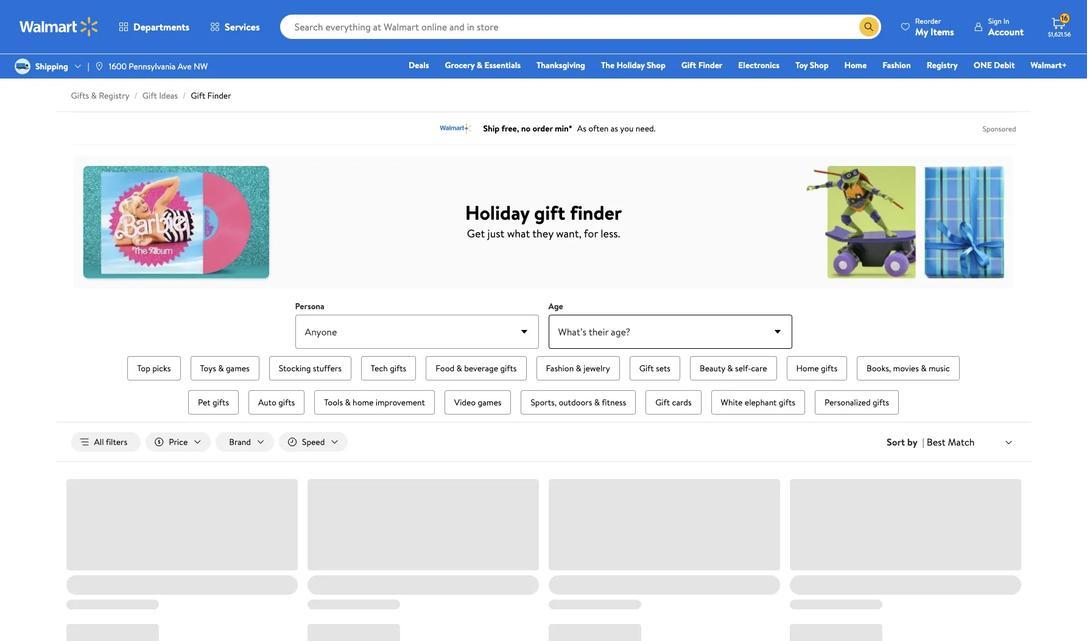 Task type: locate. For each thing, give the bounding box(es) containing it.
less.
[[601, 226, 621, 241]]

shop left gift finder
[[647, 59, 666, 71]]

& right grocery
[[477, 59, 483, 71]]

home down search icon
[[845, 59, 867, 71]]

fashion right home link
[[883, 59, 912, 71]]

gifts up personalized
[[822, 363, 838, 375]]

1 vertical spatial fashion
[[546, 363, 574, 375]]

0 horizontal spatial games
[[226, 363, 250, 375]]

all
[[94, 436, 104, 449]]

home inside button
[[797, 363, 819, 375]]

gifts inside 'button'
[[390, 363, 407, 375]]

gift left the cards
[[656, 397, 670, 409]]

electronics
[[739, 59, 780, 71]]

fashion for fashion & jewelry
[[546, 363, 574, 375]]

holiday inside holiday gift finder get just what they want, for less.
[[465, 199, 530, 226]]

by
[[908, 436, 918, 449]]

holiday
[[617, 59, 645, 71], [465, 199, 530, 226]]

Walmart Site-Wide search field
[[280, 15, 882, 39]]

gifts inside "button"
[[873, 397, 890, 409]]

games inside list item
[[478, 397, 502, 409]]

sets
[[656, 363, 671, 375]]

sports, outdoors & fitness list item
[[519, 388, 639, 417]]

games right 'toys'
[[226, 363, 250, 375]]

finder down nw
[[208, 90, 231, 102]]

& left self-
[[728, 363, 734, 375]]

Search search field
[[280, 15, 882, 39]]

0 horizontal spatial holiday
[[465, 199, 530, 226]]

& left fitness
[[595, 397, 600, 409]]

1 horizontal spatial /
[[183, 90, 186, 102]]

group containing top picks
[[100, 354, 988, 417]]

/ right ideas
[[183, 90, 186, 102]]

picks
[[152, 363, 171, 375]]

1 horizontal spatial gift finder link
[[676, 59, 728, 72]]

gift right the holiday shop link
[[682, 59, 697, 71]]

stocking stuffers button
[[269, 357, 352, 381]]

2 / from the left
[[183, 90, 186, 102]]

| right by
[[923, 436, 925, 449]]

tech gifts button
[[361, 357, 416, 381]]

tech
[[371, 363, 388, 375]]

services
[[225, 20, 260, 34]]

0 vertical spatial |
[[88, 60, 89, 72]]

1 vertical spatial home
[[797, 363, 819, 375]]

& inside sports, outdoors & fitness button
[[595, 397, 600, 409]]

& right 'toys'
[[218, 363, 224, 375]]

0 vertical spatial games
[[226, 363, 250, 375]]

group
[[100, 354, 988, 417]]

gift for gift finder
[[682, 59, 697, 71]]

0 horizontal spatial home
[[797, 363, 819, 375]]

& inside beauty & self-care button
[[728, 363, 734, 375]]

gifts right the tech
[[390, 363, 407, 375]]

1 horizontal spatial fashion
[[883, 59, 912, 71]]

get
[[467, 226, 485, 241]]

& right gifts
[[91, 90, 97, 102]]

&
[[477, 59, 483, 71], [91, 90, 97, 102], [218, 363, 224, 375], [457, 363, 462, 375], [576, 363, 582, 375], [728, 363, 734, 375], [922, 363, 927, 375], [345, 397, 351, 409], [595, 397, 600, 409]]

shop
[[647, 59, 666, 71], [810, 59, 829, 71]]

sports,
[[531, 397, 557, 409]]

video games
[[455, 397, 502, 409]]

sort
[[887, 436, 906, 449]]

best match button
[[925, 434, 1017, 451]]

1 vertical spatial finder
[[208, 90, 231, 102]]

thanksgiving
[[537, 59, 586, 71]]

1 horizontal spatial shop
[[810, 59, 829, 71]]

1 horizontal spatial holiday
[[617, 59, 645, 71]]

0 horizontal spatial fashion
[[546, 363, 574, 375]]

1 horizontal spatial finder
[[699, 59, 723, 71]]

games
[[226, 363, 250, 375], [478, 397, 502, 409]]

& for toys & games
[[218, 363, 224, 375]]

gifts right personalized
[[873, 397, 890, 409]]

electronics link
[[733, 59, 786, 72]]

1 horizontal spatial |
[[923, 436, 925, 449]]

registry down 1600 on the top left of the page
[[99, 90, 130, 102]]

tools
[[324, 397, 343, 409]]

beauty
[[700, 363, 726, 375]]

1 vertical spatial games
[[478, 397, 502, 409]]

home right care on the right of the page
[[797, 363, 819, 375]]

1 horizontal spatial  image
[[94, 62, 104, 71]]

0 vertical spatial home
[[845, 59, 867, 71]]

books, movies & music button
[[858, 357, 960, 381]]

1 / from the left
[[134, 90, 138, 102]]

personalized gifts list item
[[813, 388, 902, 417]]

finder left the electronics link
[[699, 59, 723, 71]]

sponsored
[[983, 123, 1017, 134]]

games right video
[[478, 397, 502, 409]]

match
[[949, 436, 975, 449]]

video games button
[[445, 391, 512, 415]]

shipping
[[35, 60, 68, 72]]

1 horizontal spatial home
[[845, 59, 867, 71]]

gifts for personalized gifts
[[873, 397, 890, 409]]

& inside 'toys & games' button
[[218, 363, 224, 375]]

grocery & essentials
[[445, 59, 521, 71]]

0 vertical spatial holiday
[[617, 59, 645, 71]]

toy
[[796, 59, 808, 71]]

& left jewelry on the right of the page
[[576, 363, 582, 375]]

gifts right 'beverage'
[[501, 363, 517, 375]]

2 shop from the left
[[810, 59, 829, 71]]

0 vertical spatial registry
[[927, 59, 959, 71]]

& inside grocery & essentials link
[[477, 59, 483, 71]]

brand
[[229, 436, 251, 449]]

gifts for pet gifts
[[213, 397, 229, 409]]

 image left shipping
[[15, 59, 30, 74]]

& for tools & home improvement
[[345, 397, 351, 409]]

sign in account
[[989, 16, 1025, 38]]

/ left gift ideas link
[[134, 90, 138, 102]]

finder
[[570, 199, 622, 226]]

& for beauty & self-care
[[728, 363, 734, 375]]

0 horizontal spatial finder
[[208, 90, 231, 102]]

gifts right 'elephant'
[[779, 397, 796, 409]]

| inside sort and filter section element
[[923, 436, 925, 449]]

toys & games list item
[[188, 354, 262, 383]]

1600 pennsylvania ave nw
[[109, 60, 208, 72]]

& inside food & beverage gifts button
[[457, 363, 462, 375]]

gifts inside list item
[[213, 397, 229, 409]]

1 vertical spatial gift finder link
[[191, 90, 231, 102]]

grocery & essentials link
[[440, 59, 527, 72]]

beauty & self-care list item
[[688, 354, 780, 383]]

gifts right auto
[[279, 397, 295, 409]]

top picks list item
[[125, 354, 183, 383]]

ideas
[[159, 90, 178, 102]]

deals
[[409, 59, 429, 71]]

pet gifts list item
[[186, 388, 241, 417]]

1600
[[109, 60, 127, 72]]

toy shop link
[[791, 59, 835, 72]]

gift inside gift finder link
[[682, 59, 697, 71]]

1 vertical spatial holiday
[[465, 199, 530, 226]]

1 vertical spatial |
[[923, 436, 925, 449]]

movies
[[894, 363, 920, 375]]

gift left ideas
[[143, 90, 157, 102]]

gifts for auto gifts
[[279, 397, 295, 409]]

0 vertical spatial gift finder link
[[676, 59, 728, 72]]

all filters
[[94, 436, 128, 449]]

gifts
[[71, 90, 89, 102]]

0 horizontal spatial |
[[88, 60, 89, 72]]

& right food
[[457, 363, 462, 375]]

gifts right the pet
[[213, 397, 229, 409]]

gift inside gift sets button
[[640, 363, 654, 375]]

they
[[533, 226, 554, 241]]

fashion inside button
[[546, 363, 574, 375]]

1 vertical spatial registry
[[99, 90, 130, 102]]

& right tools
[[345, 397, 351, 409]]

shop right toy
[[810, 59, 829, 71]]

0 horizontal spatial shop
[[647, 59, 666, 71]]

0 vertical spatial fashion
[[883, 59, 912, 71]]

books, movies & music
[[867, 363, 951, 375]]

fashion link
[[878, 59, 917, 72]]

auto gifts button
[[249, 391, 305, 415]]

& left music
[[922, 363, 927, 375]]

pet gifts
[[198, 397, 229, 409]]

tools & home improvement list item
[[312, 388, 437, 417]]

0 horizontal spatial gift finder link
[[191, 90, 231, 102]]

home for home
[[845, 59, 867, 71]]

departments button
[[108, 12, 200, 41]]

deals link
[[404, 59, 435, 72]]

gift finder link left the electronics link
[[676, 59, 728, 72]]

0 horizontal spatial registry
[[99, 90, 130, 102]]

gift down nw
[[191, 90, 206, 102]]

fashion left jewelry on the right of the page
[[546, 363, 574, 375]]

0 horizontal spatial  image
[[15, 59, 30, 74]]

finder
[[699, 59, 723, 71], [208, 90, 231, 102]]

the
[[602, 59, 615, 71]]

0 horizontal spatial /
[[134, 90, 138, 102]]

top picks button
[[128, 357, 181, 381]]

1 horizontal spatial games
[[478, 397, 502, 409]]

gift ideas link
[[143, 90, 178, 102]]

games inside list item
[[226, 363, 250, 375]]

registry down items
[[927, 59, 959, 71]]

toys & games
[[200, 363, 250, 375]]

 image left 1600 on the top left of the page
[[94, 62, 104, 71]]

& for fashion & jewelry
[[576, 363, 582, 375]]

1 horizontal spatial registry
[[927, 59, 959, 71]]

gift sets button
[[630, 357, 681, 381]]

top picks
[[137, 363, 171, 375]]

stocking
[[279, 363, 311, 375]]

home gifts button
[[787, 357, 848, 381]]

& inside fashion & jewelry button
[[576, 363, 582, 375]]

gift finder link down nw
[[191, 90, 231, 102]]

gift inside gift cards button
[[656, 397, 670, 409]]

0 vertical spatial finder
[[699, 59, 723, 71]]

self-
[[736, 363, 752, 375]]

| left 1600 on the top left of the page
[[88, 60, 89, 72]]

tech gifts
[[371, 363, 407, 375]]

food & beverage gifts
[[436, 363, 517, 375]]

for
[[584, 226, 598, 241]]

my
[[916, 25, 929, 38]]

& for food & beverage gifts
[[457, 363, 462, 375]]

 image
[[15, 59, 30, 74], [94, 62, 104, 71]]

& inside tools & home improvement button
[[345, 397, 351, 409]]

walmart+
[[1031, 59, 1068, 71]]

filters
[[106, 436, 128, 449]]

gift finder link
[[676, 59, 728, 72], [191, 90, 231, 102]]

/
[[134, 90, 138, 102], [183, 90, 186, 102]]

gift left "sets"
[[640, 363, 654, 375]]

fashion
[[883, 59, 912, 71], [546, 363, 574, 375]]



Task type: describe. For each thing, give the bounding box(es) containing it.
toys & games button
[[190, 357, 260, 381]]

auto gifts
[[258, 397, 295, 409]]

gifts for tech gifts
[[390, 363, 407, 375]]

home gifts list item
[[785, 354, 850, 383]]

gifts for home gifts
[[822, 363, 838, 375]]

home for home gifts
[[797, 363, 819, 375]]

home gifts
[[797, 363, 838, 375]]

white elephant gifts list item
[[709, 388, 808, 417]]

gift cards list item
[[644, 388, 704, 417]]

speed button
[[279, 433, 348, 452]]

$1,621.56
[[1049, 30, 1072, 38]]

pet gifts button
[[188, 391, 239, 415]]

1 shop from the left
[[647, 59, 666, 71]]

sort and filter section element
[[56, 423, 1032, 462]]

cards
[[673, 397, 692, 409]]

food & beverage gifts list item
[[424, 354, 529, 383]]

walmart image
[[20, 17, 99, 37]]

gift cards
[[656, 397, 692, 409]]

services button
[[200, 12, 270, 41]]

care
[[752, 363, 768, 375]]

sort by |
[[887, 436, 925, 449]]

 image for shipping
[[15, 59, 30, 74]]

items
[[931, 25, 955, 38]]

gifts inside "list item"
[[501, 363, 517, 375]]

search icon image
[[865, 22, 874, 32]]

nw
[[194, 60, 208, 72]]

the holiday shop link
[[596, 59, 672, 72]]

video
[[455, 397, 476, 409]]

gift sets
[[640, 363, 671, 375]]

what
[[507, 226, 530, 241]]

registry link
[[922, 59, 964, 72]]

fashion & jewelry button
[[537, 357, 620, 381]]

jewelry
[[584, 363, 610, 375]]

pennsylvania
[[129, 60, 176, 72]]

tech gifts list item
[[359, 354, 419, 383]]

best match
[[927, 436, 975, 449]]

fashion & jewelry list item
[[534, 354, 623, 383]]

holiday gift finder get just what they want, for less.
[[465, 199, 622, 241]]

holiday gift finder image
[[73, 156, 1014, 288]]

account
[[989, 25, 1025, 38]]

one
[[974, 59, 993, 71]]

gift sets list item
[[628, 354, 683, 383]]

& for gifts & registry / gift ideas / gift finder
[[91, 90, 97, 102]]

books,
[[867, 363, 892, 375]]

sign
[[989, 16, 1002, 26]]

16
[[1062, 13, 1069, 23]]

persona
[[295, 300, 325, 313]]

essentials
[[485, 59, 521, 71]]

debit
[[995, 59, 1016, 71]]

& for grocery & essentials
[[477, 59, 483, 71]]

reorder
[[916, 16, 942, 26]]

sports, outdoors & fitness button
[[521, 391, 636, 415]]

fashion & jewelry
[[546, 363, 610, 375]]

fitness
[[602, 397, 627, 409]]

gift for gift cards
[[656, 397, 670, 409]]

gift
[[535, 199, 566, 226]]

pet
[[198, 397, 211, 409]]

white elephant gifts
[[721, 397, 796, 409]]

home
[[353, 397, 374, 409]]

age
[[549, 300, 564, 313]]

 image for 1600 pennsylvania ave nw
[[94, 62, 104, 71]]

white
[[721, 397, 743, 409]]

gifts & registry / gift ideas / gift finder
[[71, 90, 231, 102]]

all filters button
[[71, 433, 141, 452]]

beauty & self-care button
[[691, 357, 777, 381]]

gift cards button
[[646, 391, 702, 415]]

reorder my items
[[916, 16, 955, 38]]

beverage
[[465, 363, 499, 375]]

speed
[[302, 436, 325, 449]]

auto gifts list item
[[246, 388, 307, 417]]

walmart+ link
[[1026, 59, 1073, 72]]

personalized gifts button
[[815, 391, 900, 415]]

personalized gifts
[[825, 397, 890, 409]]

want,
[[556, 226, 582, 241]]

& inside books, movies & music button
[[922, 363, 927, 375]]

sports, outdoors & fitness
[[531, 397, 627, 409]]

improvement
[[376, 397, 425, 409]]

music
[[929, 363, 951, 375]]

books, movies & music list item
[[855, 354, 963, 383]]

price
[[169, 436, 188, 449]]

home link
[[840, 59, 873, 72]]

one debit
[[974, 59, 1016, 71]]

white elephant gifts button
[[712, 391, 806, 415]]

just
[[488, 226, 505, 241]]

outdoors
[[559, 397, 593, 409]]

stuffers
[[313, 363, 342, 375]]

personalized
[[825, 397, 871, 409]]

brand button
[[216, 433, 274, 452]]

fashion for fashion
[[883, 59, 912, 71]]

the holiday shop
[[602, 59, 666, 71]]

best
[[927, 436, 946, 449]]

departments
[[133, 20, 190, 34]]

thanksgiving link
[[531, 59, 591, 72]]

video games list item
[[442, 388, 514, 417]]

food
[[436, 363, 455, 375]]

gift finder
[[682, 59, 723, 71]]

gift for gift sets
[[640, 363, 654, 375]]

stocking stuffers list item
[[267, 354, 354, 383]]



Task type: vqa. For each thing, say whether or not it's contained in the screenshot.
Now dollar 39 null GROUP
no



